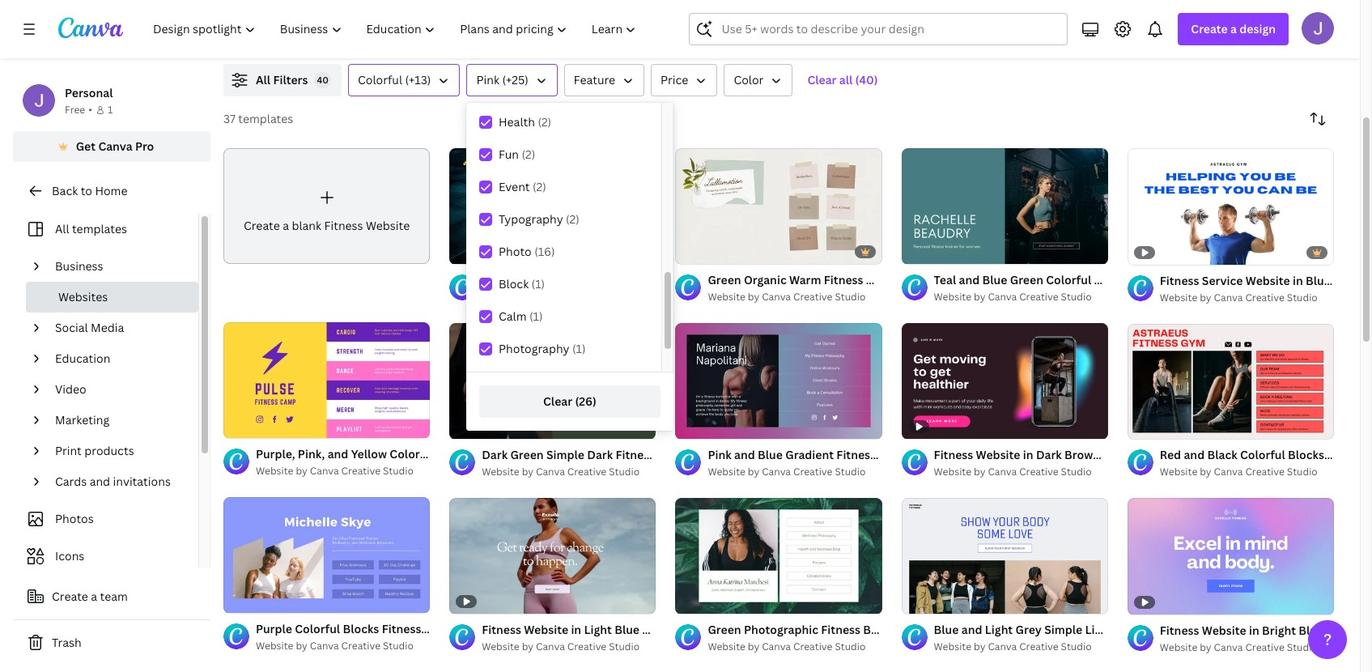Task type: vqa. For each thing, say whether or not it's contained in the screenshot.


Task type: locate. For each thing, give the bounding box(es) containing it.
canva inside bright yellow and black photographic fitness service website website by canva creative studio
[[536, 290, 565, 304]]

price
[[661, 72, 689, 87]]

video
[[55, 381, 86, 397]]

colorful inside the purple colorful blocks fitness bio-link website website by canva creative studio
[[295, 621, 340, 637]]

by inside dark green simple dark fitness bio-link website website by canva creative studio
[[522, 465, 534, 478]]

(1) for calm (1)
[[530, 308, 543, 324]]

create for create a blank fitness website
[[244, 218, 280, 233]]

1 horizontal spatial templates
[[238, 111, 293, 126]]

1 vertical spatial black
[[1208, 447, 1238, 463]]

1 vertical spatial create
[[244, 218, 280, 233]]

green
[[708, 272, 741, 287], [1010, 272, 1044, 287], [510, 447, 544, 462], [708, 622, 741, 637]]

1 vertical spatial templates
[[72, 221, 127, 236]]

a for design
[[1231, 21, 1237, 36]]

by
[[522, 290, 534, 304], [748, 290, 760, 304], [974, 290, 986, 304], [1200, 290, 1212, 304], [296, 464, 308, 478], [522, 465, 534, 478], [748, 465, 760, 478], [974, 465, 986, 479], [1200, 465, 1212, 479], [296, 639, 308, 653], [748, 639, 760, 653], [522, 640, 534, 654], [974, 640, 986, 654], [1200, 640, 1212, 654]]

all for all filters
[[256, 72, 271, 87]]

0 vertical spatial 1 of 6 link
[[902, 148, 1108, 264]]

1 horizontal spatial blocks
[[1094, 272, 1131, 287]]

and right teal at the right top of page
[[959, 272, 980, 287]]

team
[[100, 589, 128, 604]]

0 vertical spatial simple
[[546, 447, 585, 462]]

by inside fitness website in bright blue bright pu website by canva creative studio
[[1200, 640, 1212, 654]]

(1) for block (1)
[[532, 276, 545, 291]]

studio inside fitness website in bright blue bright pu website by canva creative studio
[[1287, 640, 1318, 654]]

0 horizontal spatial website by canva creative studio
[[256, 464, 414, 478]]

website by canva creative studio
[[256, 464, 414, 478], [482, 640, 640, 654]]

(2) right typography
[[566, 211, 580, 227]]

dark
[[482, 447, 508, 462], [587, 447, 613, 462], [1036, 447, 1062, 463]]

1 horizontal spatial simple
[[1045, 622, 1083, 638]]

0 vertical spatial of
[[920, 244, 929, 257]]

1 1 of 6 from the top
[[913, 244, 937, 257]]

•
[[88, 103, 92, 117]]

studio
[[609, 290, 640, 304], [835, 290, 866, 304], [1061, 290, 1092, 304], [1287, 290, 1318, 304], [383, 464, 414, 478], [609, 465, 640, 478], [835, 465, 866, 478], [1061, 465, 1092, 479], [1287, 465, 1318, 479], [383, 639, 414, 653], [835, 639, 866, 653], [609, 640, 640, 654], [1061, 640, 1092, 654], [1287, 640, 1318, 654]]

and right yellow
[[557, 272, 578, 287]]

1 horizontal spatial black
[[1208, 447, 1238, 463]]

business link
[[49, 251, 189, 282]]

canva inside button
[[98, 138, 132, 154]]

red and black colorful blocks fitness bio-link website image
[[1128, 323, 1334, 439]]

bright inside bright yellow and black photographic fitness service website website by canva creative studio
[[482, 272, 516, 287]]

1 horizontal spatial create
[[244, 218, 280, 233]]

simple down the clear (26) button
[[546, 447, 585, 462]]

1 vertical spatial a
[[283, 218, 289, 233]]

all left filters
[[256, 72, 271, 87]]

calm
[[499, 308, 527, 324]]

b
[[1369, 447, 1372, 463]]

a left 'design'
[[1231, 21, 1237, 36]]

templates right 37
[[238, 111, 293, 126]]

photographic inside green photographic fitness bio-link website website by canva creative studio
[[744, 622, 819, 637]]

and inside bright yellow and black photographic fitness service website website by canva creative studio
[[557, 272, 578, 287]]

1 vertical spatial 1 of 6 link
[[902, 498, 1108, 614]]

blue and light grey simple light fitness service website image
[[902, 498, 1108, 614]]

wh
[[1357, 272, 1372, 288]]

2 of from the top
[[920, 595, 929, 607]]

templates
[[238, 111, 293, 126], [72, 221, 127, 236]]

6
[[931, 244, 937, 257], [931, 595, 937, 607]]

1 vertical spatial simple
[[1045, 622, 1083, 638]]

warm
[[789, 272, 821, 287]]

colorful
[[358, 72, 402, 87], [1046, 272, 1092, 287], [1240, 447, 1286, 463], [295, 621, 340, 637]]

website inside create a blank fitness website element
[[366, 218, 410, 233]]

blue
[[983, 272, 1008, 287], [1306, 272, 1331, 288], [758, 447, 783, 462], [934, 622, 959, 638], [1299, 623, 1324, 638]]

templates for all templates
[[72, 221, 127, 236]]

1 vertical spatial photographic
[[744, 622, 819, 637]]

marketing
[[55, 412, 109, 428]]

typography (2)
[[499, 211, 580, 227]]

photographic inside bright yellow and black photographic fitness service website website by canva creative studio
[[613, 272, 688, 287]]

green photographic fitness bio-link website website by canva creative studio
[[708, 622, 956, 653]]

fitness inside blue and light grey simple light fitness service website website by canva creative studio
[[1116, 622, 1155, 638]]

0 horizontal spatial all
[[55, 221, 69, 236]]

website by canva creative studio link
[[482, 289, 656, 305], [708, 289, 882, 305], [934, 289, 1108, 305], [1160, 289, 1334, 306], [256, 463, 430, 480], [482, 464, 656, 480], [708, 464, 882, 480], [934, 464, 1108, 481], [1160, 464, 1334, 481], [256, 638, 430, 654], [708, 639, 882, 655], [482, 639, 656, 655], [934, 639, 1108, 655], [1160, 640, 1334, 656]]

pink and blue gradient fitness bio-link website image
[[676, 323, 882, 439]]

trash link
[[13, 627, 211, 659]]

2 horizontal spatial in
[[1293, 272, 1303, 288]]

1 light from the left
[[985, 622, 1013, 638]]

0 vertical spatial 1
[[108, 103, 113, 117]]

service
[[733, 272, 774, 287], [1175, 272, 1216, 287], [1202, 272, 1243, 288], [1158, 622, 1199, 638]]

creative inside bright yellow and black photographic fitness service website website by canva creative studio
[[567, 290, 607, 304]]

0 horizontal spatial in
[[1023, 447, 1034, 463]]

fitness inside fitness website in bright blue bright pu website by canva creative studio
[[1160, 623, 1200, 638]]

a
[[1231, 21, 1237, 36], [283, 218, 289, 233], [91, 589, 97, 604]]

0 horizontal spatial blocks
[[343, 621, 379, 637]]

print products link
[[49, 436, 189, 466]]

colorful (+13) button
[[348, 64, 460, 96]]

dark for fitness
[[1036, 447, 1062, 463]]

2 6 from the top
[[931, 595, 937, 607]]

and inside teal and blue green colorful blocks fitness service website website by canva creative studio
[[959, 272, 980, 287]]

6 for blue
[[931, 595, 937, 607]]

blocks inside red and black colorful blocks fitness b website by canva creative studio
[[1288, 447, 1325, 463]]

1 vertical spatial 6
[[931, 595, 937, 607]]

0 vertical spatial 1 of 6
[[913, 244, 937, 257]]

1 vertical spatial of
[[920, 595, 929, 607]]

and inside red and black colorful blocks fitness b website by canva creative studio
[[1184, 447, 1205, 463]]

0 horizontal spatial clear
[[543, 394, 573, 409]]

1 for blue
[[913, 595, 918, 607]]

pink and blue gradient fitness bio-link website link
[[708, 446, 971, 464]]

2 horizontal spatial pink
[[1135, 447, 1159, 463]]

1 horizontal spatial website by canva creative studio
[[482, 640, 640, 654]]

(2) right event
[[533, 179, 546, 194]]

templates for 37 templates
[[238, 111, 293, 126]]

a left team
[[91, 589, 97, 604]]

all
[[839, 72, 853, 87]]

1 of 6 link for light
[[902, 498, 1108, 614]]

1 vertical spatial clear
[[543, 394, 573, 409]]

0 horizontal spatial templates
[[72, 221, 127, 236]]

colorful inside red and black colorful blocks fitness b website by canva creative studio
[[1240, 447, 1286, 463]]

0 vertical spatial 6
[[931, 244, 937, 257]]

blocks inside the purple colorful blocks fitness bio-link website website by canva creative studio
[[343, 621, 379, 637]]

gradient
[[786, 447, 834, 462]]

2 horizontal spatial dark
[[1036, 447, 1062, 463]]

6 for teal
[[931, 244, 937, 257]]

0 vertical spatial in
[[1293, 272, 1303, 288]]

create left the blank
[[244, 218, 280, 233]]

create inside create a team button
[[52, 589, 88, 604]]

blue inside pink and blue gradient fitness bio-link website website by canva creative studio
[[758, 447, 783, 462]]

in inside fitness website in bright blue bright pu website by canva creative studio
[[1249, 623, 1260, 638]]

by inside the purple colorful blocks fitness bio-link website website by canva creative studio
[[296, 639, 308, 653]]

teal and blue green colorful blocks fitness service website website by canva creative studio
[[934, 272, 1264, 304]]

feature
[[574, 72, 615, 87]]

1 vertical spatial 1 of 6
[[913, 595, 937, 607]]

clear
[[808, 72, 837, 87], [543, 394, 573, 409]]

2 horizontal spatial a
[[1231, 21, 1237, 36]]

0 horizontal spatial black
[[581, 272, 611, 287]]

create down icons on the bottom left of page
[[52, 589, 88, 604]]

1 horizontal spatial pink
[[708, 447, 732, 462]]

light right grey
[[1085, 622, 1113, 638]]

website by canva creative studio link for fitness website in dark brown neon pink gradients style
[[934, 464, 1108, 481]]

jacob simon image
[[1302, 12, 1334, 45]]

canva
[[98, 138, 132, 154], [536, 290, 565, 304], [762, 290, 791, 304], [988, 290, 1017, 304], [1214, 290, 1243, 304], [310, 464, 339, 478], [536, 465, 565, 478], [762, 465, 791, 478], [988, 465, 1017, 479], [1214, 465, 1243, 479], [310, 639, 339, 653], [762, 639, 791, 653], [536, 640, 565, 654], [988, 640, 1017, 654], [1214, 640, 1243, 654]]

in for fitness website in bright blue bright pu
[[1249, 623, 1260, 638]]

clear left all
[[808, 72, 837, 87]]

dark inside fitness website in dark brown neon pink gradients style website by canva creative studio
[[1036, 447, 1062, 463]]

and left gradient
[[734, 447, 755, 462]]

0 horizontal spatial pink
[[476, 72, 500, 87]]

37
[[223, 111, 235, 126]]

0 vertical spatial templates
[[238, 111, 293, 126]]

dark green simple dark fitness bio-link website link
[[482, 446, 750, 464]]

studio inside dark green simple dark fitness bio-link website website by canva creative studio
[[609, 465, 640, 478]]

(1) right photography
[[572, 341, 586, 356]]

black right red
[[1208, 447, 1238, 463]]

2 vertical spatial (1)
[[572, 341, 586, 356]]

Search search field
[[722, 14, 1058, 45]]

website by canva creative studio link for green photographic fitness bio-link website
[[708, 639, 882, 655]]

design
[[1240, 21, 1276, 36]]

0 vertical spatial blocks
[[1094, 272, 1131, 287]]

purple colorful blocks fitness bio-link website website by canva creative studio
[[256, 621, 517, 653]]

2 vertical spatial create
[[52, 589, 88, 604]]

fitness inside fitness website in dark brown neon pink gradients style website by canva creative studio
[[934, 447, 973, 463]]

canva inside green photographic fitness bio-link website website by canva creative studio
[[762, 639, 791, 653]]

fitness website templates image
[[989, 0, 1334, 45], [989, 0, 1334, 45]]

0 horizontal spatial light
[[985, 622, 1013, 638]]

top level navigation element
[[143, 13, 651, 45]]

fun
[[499, 147, 519, 162]]

dark for dark
[[587, 447, 613, 462]]

creative inside fitness website in dark brown neon pink gradients style website by canva creative studio
[[1020, 465, 1059, 479]]

and for teal and blue green colorful blocks fitness service website website by canva creative studio
[[959, 272, 980, 287]]

in inside fitness website in dark brown neon pink gradients style website by canva creative studio
[[1023, 447, 1034, 463]]

bio- inside green organic warm fitness bio-link website website by canva creative studio
[[866, 272, 889, 287]]

0 horizontal spatial photographic
[[613, 272, 688, 287]]

2 vertical spatial a
[[91, 589, 97, 604]]

create left 'design'
[[1191, 21, 1228, 36]]

Sort by button
[[1302, 103, 1334, 135]]

(2) right the fun
[[522, 147, 535, 162]]

black
[[581, 272, 611, 287], [1208, 447, 1238, 463]]

1 of from the top
[[920, 244, 929, 257]]

by inside fitness website in dark brown neon pink gradients style website by canva creative studio
[[974, 465, 986, 479]]

photo
[[499, 244, 532, 259]]

service inside bright yellow and black photographic fitness service website website by canva creative studio
[[733, 272, 774, 287]]

40
[[317, 74, 329, 86]]

1 horizontal spatial in
[[1249, 623, 1260, 638]]

create a team button
[[13, 581, 211, 613]]

photographic
[[613, 272, 688, 287], [744, 622, 819, 637]]

price button
[[651, 64, 718, 96]]

0 horizontal spatial create
[[52, 589, 88, 604]]

bio- inside green photographic fitness bio-link website website by canva creative studio
[[863, 622, 886, 637]]

(1) right block
[[532, 276, 545, 291]]

and left grey
[[962, 622, 983, 638]]

1 vertical spatial 1
[[913, 244, 918, 257]]

creative inside green organic warm fitness bio-link website website by canva creative studio
[[793, 290, 833, 304]]

canva inside fitness website in dark brown neon pink gradients style website by canva creative studio
[[988, 465, 1017, 479]]

black right yellow
[[581, 272, 611, 287]]

1 for teal
[[913, 244, 918, 257]]

fitness inside the purple colorful blocks fitness bio-link website website by canva creative studio
[[382, 621, 421, 637]]

clear all (40) button
[[800, 64, 886, 96]]

creative inside fitness service website in blue and wh website by canva creative studio
[[1246, 290, 1285, 304]]

business
[[55, 258, 103, 274]]

and right red
[[1184, 447, 1205, 463]]

link inside pink and blue gradient fitness bio-link website website by canva creative studio
[[901, 447, 924, 462]]

2 horizontal spatial blocks
[[1288, 447, 1325, 463]]

1
[[108, 103, 113, 117], [913, 244, 918, 257], [913, 595, 918, 607]]

canva inside green organic warm fitness bio-link website website by canva creative studio
[[762, 290, 791, 304]]

1 vertical spatial blocks
[[1288, 447, 1325, 463]]

canva inside fitness service website in blue and wh website by canva creative studio
[[1214, 290, 1243, 304]]

and for blue and light grey simple light fitness service website website by canva creative studio
[[962, 622, 983, 638]]

purple colorful blocks fitness bio-link website image
[[223, 497, 430, 613]]

(2)
[[538, 114, 552, 130], [522, 147, 535, 162], [533, 179, 546, 194], [566, 211, 580, 227]]

2 light from the left
[[1085, 622, 1113, 638]]

1 horizontal spatial a
[[283, 218, 289, 233]]

2 vertical spatial in
[[1249, 623, 1260, 638]]

1 vertical spatial (1)
[[530, 308, 543, 324]]

create inside create a design 'dropdown button'
[[1191, 21, 1228, 36]]

1 horizontal spatial photographic
[[744, 622, 819, 637]]

bright yellow and black photographic fitness service website link
[[482, 271, 821, 289]]

icons
[[55, 548, 84, 564]]

pink inside button
[[476, 72, 500, 87]]

block (1)
[[499, 276, 545, 291]]

1 vertical spatial all
[[55, 221, 69, 236]]

1 horizontal spatial all
[[256, 72, 271, 87]]

a left the blank
[[283, 218, 289, 233]]

simple right grey
[[1045, 622, 1083, 638]]

clear (26) button
[[479, 385, 661, 418]]

fitness website in dark brown neon pink gradients style website by canva creative studio
[[934, 447, 1247, 479]]

all
[[256, 72, 271, 87], [55, 221, 69, 236]]

all down 'back' at the left top
[[55, 221, 69, 236]]

studio inside bright yellow and black photographic fitness service website website by canva creative studio
[[609, 290, 640, 304]]

blocks
[[1094, 272, 1131, 287], [1288, 447, 1325, 463], [343, 621, 379, 637]]

all filters
[[256, 72, 308, 87]]

0 vertical spatial all
[[256, 72, 271, 87]]

0 horizontal spatial bright
[[482, 272, 516, 287]]

dark green simple dark fitness bio-link website website by canva creative studio
[[482, 447, 750, 478]]

studio inside red and black colorful blocks fitness b website by canva creative studio
[[1287, 465, 1318, 479]]

pink for pink (+25)
[[476, 72, 500, 87]]

and for red and black colorful blocks fitness b website by canva creative studio
[[1184, 447, 1205, 463]]

simple inside blue and light grey simple light fitness service website website by canva creative studio
[[1045, 622, 1083, 638]]

website by canva creative studio link for fitness service website in blue and wh
[[1160, 289, 1334, 306]]

and right cards
[[90, 474, 110, 489]]

clear for clear all (40)
[[808, 72, 837, 87]]

2 vertical spatial 1
[[913, 595, 918, 607]]

free •
[[65, 103, 92, 117]]

all for all templates
[[55, 221, 69, 236]]

pink inside fitness website in dark brown neon pink gradients style website by canva creative studio
[[1135, 447, 1159, 463]]

2 1 of 6 from the top
[[913, 595, 937, 607]]

2 1 of 6 link from the top
[[902, 498, 1108, 614]]

blue inside teal and blue green colorful blocks fitness service website website by canva creative studio
[[983, 272, 1008, 287]]

invitations
[[113, 474, 171, 489]]

green inside green photographic fitness bio-link website website by canva creative studio
[[708, 622, 741, 637]]

None search field
[[689, 13, 1068, 45]]

social media link
[[49, 313, 189, 343]]

2 horizontal spatial create
[[1191, 21, 1228, 36]]

link
[[889, 272, 912, 287], [680, 447, 703, 462], [901, 447, 924, 462], [447, 621, 469, 637], [886, 622, 909, 637]]

studio inside green organic warm fitness bio-link website website by canva creative studio
[[835, 290, 866, 304]]

a inside button
[[91, 589, 97, 604]]

0 vertical spatial (1)
[[532, 276, 545, 291]]

neon
[[1103, 447, 1133, 463]]

teal
[[934, 272, 956, 287]]

0 vertical spatial a
[[1231, 21, 1237, 36]]

1 vertical spatial in
[[1023, 447, 1034, 463]]

light
[[985, 622, 1013, 638], [1085, 622, 1113, 638]]

1 horizontal spatial light
[[1085, 622, 1113, 638]]

and for cards and invitations
[[90, 474, 110, 489]]

0 vertical spatial black
[[581, 272, 611, 287]]

in inside fitness service website in blue and wh website by canva creative studio
[[1293, 272, 1303, 288]]

(2) right health
[[538, 114, 552, 130]]

fitness
[[324, 218, 363, 233], [691, 272, 730, 287], [824, 272, 864, 287], [1133, 272, 1173, 287], [1160, 272, 1200, 288], [616, 447, 655, 462], [837, 447, 876, 462], [934, 447, 973, 463], [1327, 447, 1367, 463], [382, 621, 421, 637], [821, 622, 861, 637], [1116, 622, 1155, 638], [1160, 623, 1200, 638]]

and inside pink and blue gradient fitness bio-link website website by canva creative studio
[[734, 447, 755, 462]]

0 vertical spatial create
[[1191, 21, 1228, 36]]

(1)
[[532, 276, 545, 291], [530, 308, 543, 324], [572, 341, 586, 356]]

1 6 from the top
[[931, 244, 937, 257]]

0 horizontal spatial a
[[91, 589, 97, 604]]

create inside create a blank fitness website element
[[244, 218, 280, 233]]

templates down back to home
[[72, 221, 127, 236]]

light left grey
[[985, 622, 1013, 638]]

(1) right calm
[[530, 308, 543, 324]]

in for fitness website in dark brown neon pink gradients style
[[1023, 447, 1034, 463]]

dark green simple dark fitness bio-link website image
[[450, 323, 656, 439]]

fitness inside green organic warm fitness bio-link website website by canva creative studio
[[824, 272, 864, 287]]

and left wh
[[1334, 272, 1355, 288]]

1 1 of 6 link from the top
[[902, 148, 1108, 264]]

studio inside pink and blue gradient fitness bio-link website website by canva creative studio
[[835, 465, 866, 478]]

a inside 'dropdown button'
[[1231, 21, 1237, 36]]

0 vertical spatial clear
[[808, 72, 837, 87]]

photos link
[[23, 504, 189, 534]]

1 horizontal spatial bright
[[1262, 623, 1296, 638]]

purple
[[256, 621, 292, 637]]

website by canva creative studio link for teal and blue green colorful blocks fitness service website
[[934, 289, 1108, 305]]

black inside red and black colorful blocks fitness b website by canva creative studio
[[1208, 447, 1238, 463]]

0 vertical spatial photographic
[[613, 272, 688, 287]]

1 horizontal spatial dark
[[587, 447, 613, 462]]

pink inside pink and blue gradient fitness bio-link website website by canva creative studio
[[708, 447, 732, 462]]

link inside dark green simple dark fitness bio-link website website by canva creative studio
[[680, 447, 703, 462]]

fitness inside fitness service website in blue and wh website by canva creative studio
[[1160, 272, 1200, 288]]

clear left (26)
[[543, 394, 573, 409]]

1 horizontal spatial clear
[[808, 72, 837, 87]]

2 vertical spatial blocks
[[343, 621, 379, 637]]

colorful (+13)
[[358, 72, 431, 87]]

creative inside green photographic fitness bio-link website website by canva creative studio
[[793, 639, 833, 653]]

0 horizontal spatial simple
[[546, 447, 585, 462]]



Task type: describe. For each thing, give the bounding box(es) containing it.
get canva pro
[[76, 138, 154, 154]]

creative inside the purple colorful blocks fitness bio-link website website by canva creative studio
[[341, 639, 381, 653]]

service inside blue and light grey simple light fitness service website website by canva creative studio
[[1158, 622, 1199, 638]]

canva inside dark green simple dark fitness bio-link website website by canva creative studio
[[536, 465, 565, 478]]

photography
[[499, 341, 570, 356]]

clear for clear (26)
[[543, 394, 573, 409]]

green photographic fitness bio-link website link
[[708, 621, 956, 639]]

0 horizontal spatial dark
[[482, 447, 508, 462]]

link inside the purple colorful blocks fitness bio-link website website by canva creative studio
[[447, 621, 469, 637]]

blank
[[292, 218, 321, 233]]

creative inside red and black colorful blocks fitness b website by canva creative studio
[[1246, 465, 1285, 479]]

a for team
[[91, 589, 97, 604]]

by inside green organic warm fitness bio-link website website by canva creative studio
[[748, 290, 760, 304]]

0 vertical spatial website by canva creative studio
[[256, 464, 414, 478]]

link inside green photographic fitness bio-link website website by canva creative studio
[[886, 622, 909, 637]]

bright yellow and black photographic fitness service website website by canva creative studio
[[482, 272, 821, 304]]

create a design
[[1191, 21, 1276, 36]]

website by canva creative studio link for green organic warm fitness bio-link website
[[708, 289, 882, 305]]

fitness inside bright yellow and black photographic fitness service website website by canva creative studio
[[691, 272, 730, 287]]

blue inside blue and light grey simple light fitness service website website by canva creative studio
[[934, 622, 959, 638]]

canva inside blue and light grey simple light fitness service website website by canva creative studio
[[988, 640, 1017, 654]]

calm (1)
[[499, 308, 543, 324]]

green photographic fitness bio-link website image
[[676, 498, 882, 614]]

(+13)
[[405, 72, 431, 87]]

get
[[76, 138, 96, 154]]

fitness service website in blue and wh link
[[1160, 272, 1372, 289]]

create a design button
[[1178, 13, 1289, 45]]

by inside green photographic fitness bio-link website website by canva creative studio
[[748, 639, 760, 653]]

of for teal and blue green colorful blocks fitness service website
[[920, 244, 929, 257]]

pro
[[135, 138, 154, 154]]

colorful inside teal and blue green colorful blocks fitness service website website by canva creative studio
[[1046, 272, 1092, 287]]

products
[[84, 443, 134, 458]]

green inside teal and blue green colorful blocks fitness service website website by canva creative studio
[[1010, 272, 1044, 287]]

trash
[[52, 635, 81, 650]]

by inside pink and blue gradient fitness bio-link website website by canva creative studio
[[748, 465, 760, 478]]

green organic warm fitness bio-link website image
[[676, 148, 882, 264]]

creative inside pink and blue gradient fitness bio-link website website by canva creative studio
[[793, 465, 833, 478]]

website inside red and black colorful blocks fitness b website by canva creative studio
[[1160, 465, 1198, 479]]

purple colorful blocks fitness bio-link website link
[[256, 620, 517, 638]]

green organic warm fitness bio-link website website by canva creative studio
[[708, 272, 959, 304]]

blue inside fitness website in bright blue bright pu website by canva creative studio
[[1299, 623, 1324, 638]]

1 of 6 link for blue
[[902, 148, 1108, 264]]

media
[[91, 320, 124, 335]]

clear all (40)
[[808, 72, 878, 87]]

(16)
[[535, 244, 555, 259]]

2 horizontal spatial bright
[[1327, 623, 1361, 638]]

by inside red and black colorful blocks fitness b website by canva creative studio
[[1200, 465, 1212, 479]]

website by canva creative studio link for purple colorful blocks fitness bio-link website
[[256, 638, 430, 654]]

simple inside dark green simple dark fitness bio-link website website by canva creative studio
[[546, 447, 585, 462]]

free
[[65, 103, 85, 117]]

fitness inside red and black colorful blocks fitness b website by canva creative studio
[[1327, 447, 1367, 463]]

canva inside pink and blue gradient fitness bio-link website website by canva creative studio
[[762, 465, 791, 478]]

creative inside blue and light grey simple light fitness service website website by canva creative studio
[[1020, 640, 1059, 654]]

filters
[[273, 72, 308, 87]]

website by canva creative studio link for fitness website in bright blue bright pu
[[1160, 640, 1334, 656]]

(2) for fun (2)
[[522, 147, 535, 162]]

photo (16)
[[499, 244, 555, 259]]

pink for pink and blue gradient fitness bio-link website website by canva creative studio
[[708, 447, 732, 462]]

create a blank fitness website link
[[223, 148, 430, 264]]

fitness inside pink and blue gradient fitness bio-link website website by canva creative studio
[[837, 447, 876, 462]]

teal and blue green colorful blocks fitness service website image
[[902, 148, 1108, 264]]

to
[[81, 183, 92, 198]]

pink (+25)
[[476, 72, 529, 87]]

service inside fitness service website in blue and wh website by canva creative studio
[[1202, 272, 1243, 288]]

red and black colorful blocks fitness b website by canva creative studio
[[1160, 447, 1372, 479]]

home
[[95, 183, 128, 198]]

teal and blue green colorful blocks fitness service website link
[[934, 271, 1264, 289]]

bio- inside dark green simple dark fitness bio-link website website by canva creative studio
[[658, 447, 680, 462]]

(2) for typography (2)
[[566, 211, 580, 227]]

40 filter options selected element
[[315, 72, 331, 88]]

style
[[1218, 447, 1247, 463]]

(2) for health (2)
[[538, 114, 552, 130]]

typography
[[499, 211, 563, 227]]

personal
[[65, 85, 113, 100]]

service inside teal and blue green colorful blocks fitness service website website by canva creative studio
[[1175, 272, 1216, 287]]

a for blank
[[283, 218, 289, 233]]

red and black colorful blocks fitness b link
[[1160, 447, 1372, 464]]

pink and blue gradient fitness bio-link website website by canva creative studio
[[708, 447, 971, 478]]

feature button
[[564, 64, 645, 96]]

studio inside the purple colorful blocks fitness bio-link website website by canva creative studio
[[383, 639, 414, 653]]

education
[[55, 351, 110, 366]]

(26)
[[575, 394, 597, 409]]

creative inside dark green simple dark fitness bio-link website website by canva creative studio
[[567, 465, 607, 478]]

print products
[[55, 443, 134, 458]]

websites
[[58, 289, 108, 304]]

video link
[[49, 374, 189, 405]]

website by canva creative studio link for red and black colorful blocks fitness b
[[1160, 464, 1334, 481]]

studio inside blue and light grey simple light fitness service website website by canva creative studio
[[1061, 640, 1092, 654]]

by inside bright yellow and black photographic fitness service website website by canva creative studio
[[522, 290, 534, 304]]

social
[[55, 320, 88, 335]]

green inside dark green simple dark fitness bio-link website website by canva creative studio
[[510, 447, 544, 462]]

website by canva creative studio link for dark green simple dark fitness bio-link website
[[482, 464, 656, 480]]

blue and light grey simple light fitness service website website by canva creative studio
[[934, 622, 1246, 654]]

colorful inside button
[[358, 72, 402, 87]]

event
[[499, 179, 530, 194]]

by inside fitness service website in blue and wh website by canva creative studio
[[1200, 290, 1212, 304]]

fitness website in bright blue bright pu website by canva creative studio
[[1160, 623, 1372, 654]]

pink (+25) button
[[467, 64, 558, 96]]

pu
[[1363, 623, 1372, 638]]

education link
[[49, 343, 189, 374]]

and inside fitness service website in blue and wh website by canva creative studio
[[1334, 272, 1355, 288]]

creative inside fitness website in bright blue bright pu website by canva creative studio
[[1246, 640, 1285, 654]]

website by canva creative studio link for pink and blue gradient fitness bio-link website
[[708, 464, 882, 480]]

1 of 6 for teal
[[913, 244, 937, 257]]

clear (26)
[[543, 394, 597, 409]]

photography (1)
[[499, 341, 586, 356]]

fitness website in bright blue bright pu link
[[1160, 622, 1372, 640]]

create for create a team
[[52, 589, 88, 604]]

(2) for event (2)
[[533, 179, 546, 194]]

canva inside teal and blue green colorful blocks fitness service website website by canva creative studio
[[988, 290, 1017, 304]]

1 of 6 for blue
[[913, 595, 937, 607]]

social media
[[55, 320, 124, 335]]

back
[[52, 183, 78, 198]]

website by canva creative studio link for bright yellow and black photographic fitness service website
[[482, 289, 656, 305]]

and for pink and blue gradient fitness bio-link website website by canva creative studio
[[734, 447, 755, 462]]

block
[[499, 276, 529, 291]]

37 templates
[[223, 111, 293, 126]]

bright yellow and black photographic fitness service website image
[[450, 148, 656, 264]]

by inside teal and blue green colorful blocks fitness service website website by canva creative studio
[[974, 290, 986, 304]]

gradients
[[1162, 447, 1216, 463]]

cards
[[55, 474, 87, 489]]

bio- inside the purple colorful blocks fitness bio-link website website by canva creative studio
[[424, 621, 447, 637]]

fitness inside dark green simple dark fitness bio-link website website by canva creative studio
[[616, 447, 655, 462]]

website by canva creative studio link for blue and light grey simple light fitness service website
[[934, 639, 1108, 655]]

fitness inside teal and blue green colorful blocks fitness service website website by canva creative studio
[[1133, 272, 1173, 287]]

canva inside fitness website in bright blue bright pu website by canva creative studio
[[1214, 640, 1243, 654]]

back to home link
[[13, 175, 211, 207]]

photos
[[55, 511, 94, 526]]

link inside green organic warm fitness bio-link website website by canva creative studio
[[889, 272, 912, 287]]

yellow
[[519, 272, 554, 287]]

black inside bright yellow and black photographic fitness service website website by canva creative studio
[[581, 272, 611, 287]]

blue and light grey simple light fitness service website link
[[934, 621, 1246, 639]]

canva inside red and black colorful blocks fitness b website by canva creative studio
[[1214, 465, 1243, 479]]

studio inside fitness website in dark brown neon pink gradients style website by canva creative studio
[[1061, 465, 1092, 479]]

green inside green organic warm fitness bio-link website website by canva creative studio
[[708, 272, 741, 287]]

icons link
[[23, 541, 189, 572]]

green organic warm fitness bio-link website link
[[708, 271, 959, 289]]

blue inside fitness service website in blue and wh website by canva creative studio
[[1306, 272, 1331, 288]]

studio inside teal and blue green colorful blocks fitness service website website by canva creative studio
[[1061, 290, 1092, 304]]

fitness service website in blue and wh website by canva creative studio
[[1160, 272, 1372, 304]]

by inside blue and light grey simple light fitness service website website by canva creative studio
[[974, 640, 986, 654]]

color
[[734, 72, 764, 87]]

(40)
[[855, 72, 878, 87]]

studio inside green photographic fitness bio-link website website by canva creative studio
[[835, 639, 866, 653]]

1 vertical spatial website by canva creative studio
[[482, 640, 640, 654]]

of for blue and light grey simple light fitness service website
[[920, 595, 929, 607]]

create a team
[[52, 589, 128, 604]]

get canva pro button
[[13, 131, 211, 162]]

create a blank fitness website element
[[223, 148, 430, 264]]

create for create a design
[[1191, 21, 1228, 36]]

bio- inside pink and blue gradient fitness bio-link website website by canva creative studio
[[879, 447, 901, 462]]

cards and invitations
[[55, 474, 171, 489]]

print
[[55, 443, 82, 458]]

red
[[1160, 447, 1181, 463]]

(1) for photography (1)
[[572, 341, 586, 356]]

fitness inside green photographic fitness bio-link website website by canva creative studio
[[821, 622, 861, 637]]

color button
[[724, 64, 793, 96]]

canva inside the purple colorful blocks fitness bio-link website website by canva creative studio
[[310, 639, 339, 653]]

purple, pink, and yellow colorful blocks fitness bio-link website image
[[223, 322, 430, 439]]

brown
[[1065, 447, 1100, 463]]

(+25)
[[502, 72, 529, 87]]

fitness website in dark brown neon pink gradients style link
[[934, 447, 1247, 464]]

health
[[499, 114, 535, 130]]

blocks inside teal and blue green colorful blocks fitness service website website by canva creative studio
[[1094, 272, 1131, 287]]

studio inside fitness service website in blue and wh website by canva creative studio
[[1287, 290, 1318, 304]]



